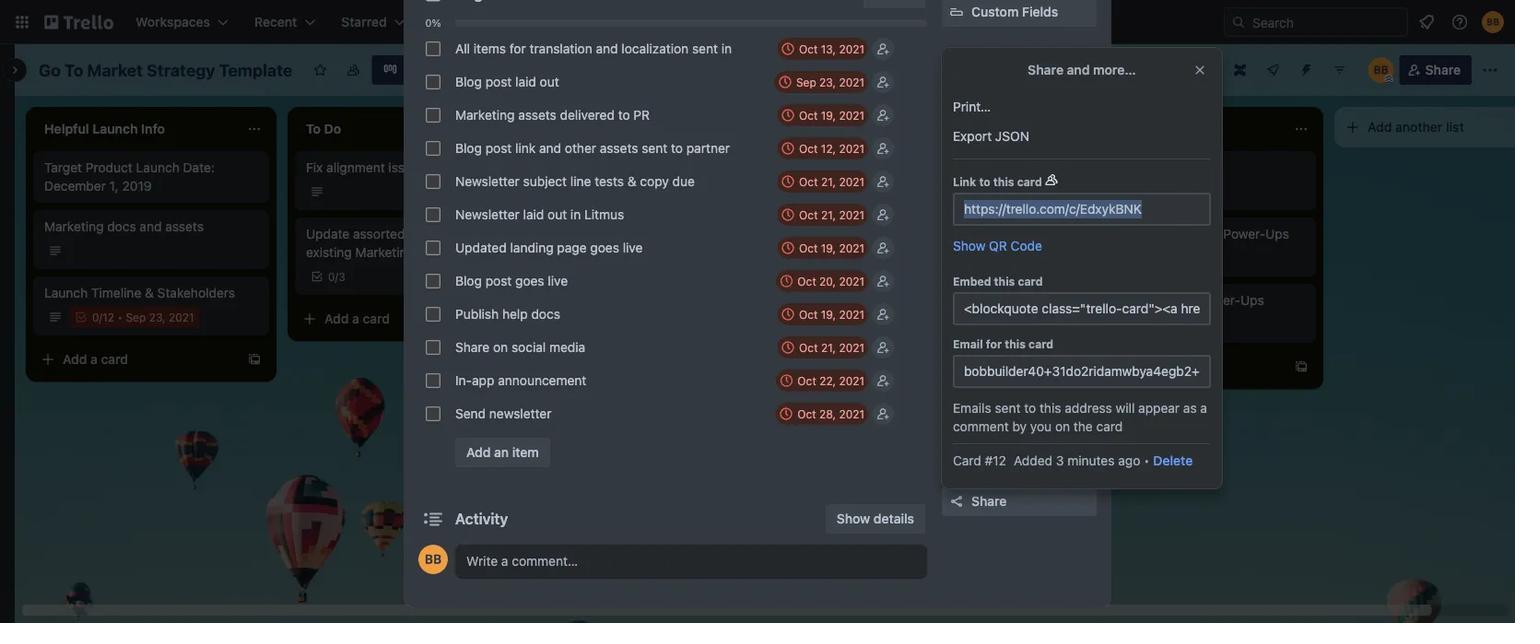 Task type: vqa. For each thing, say whether or not it's contained in the screenshot.


Task type: locate. For each thing, give the bounding box(es) containing it.
subject
[[523, 174, 567, 189]]

0 vertical spatial for
[[510, 41, 526, 56]]

Write a comment text field
[[455, 545, 927, 578]]

oct 21, 2021 up oct 22, 2021
[[799, 341, 865, 354]]

in-
[[830, 293, 846, 308], [455, 373, 472, 388]]

oct for translation
[[799, 42, 818, 55]]

for
[[510, 41, 526, 56], [986, 337, 1002, 350]]

nov 13, 2020
[[1114, 185, 1183, 198]]

calendar power-up image
[[1133, 62, 1147, 77]]

card down details
[[886, 567, 914, 583]]

0 horizontal spatial 13,
[[821, 42, 836, 55]]

sm image inside move link
[[948, 336, 966, 355]]

marketing down blog post laid out
[[455, 107, 515, 123]]

1 sm image from the top
[[948, 336, 966, 355]]

jul for post
[[852, 252, 867, 265]]

1 vertical spatial 13,
[[1137, 185, 1152, 198]]

power- right on at right top
[[1199, 293, 1241, 308]]

post right customize views image
[[486, 74, 512, 89]]

references
[[409, 226, 472, 242]]

2021 for in
[[839, 208, 865, 221]]

3 down existing
[[338, 270, 345, 283]]

13, inside option
[[1137, 185, 1152, 198]]

sales training on power-ups link
[[1091, 291, 1305, 310]]

0 vertical spatial in-
[[830, 293, 846, 308]]

1 jul from the top
[[852, 252, 867, 265]]

fix alignment issue on /pricing
[[306, 160, 486, 175]]

23, for jul
[[870, 318, 887, 331]]

1 vertical spatial nov
[[1114, 318, 1134, 331]]

oct for to
[[799, 109, 818, 122]]

1 horizontal spatial in
[[722, 41, 732, 56]]

add a card button up share on social media "checkbox" on the bottom left of the page
[[295, 304, 501, 334]]

2020
[[893, 185, 920, 198], [1155, 185, 1183, 198], [888, 252, 915, 265], [890, 318, 917, 331], [1155, 318, 1183, 331]]

in- inside in-app announcement link
[[830, 293, 846, 308]]

a right as
[[1201, 401, 1208, 416]]

1 vertical spatial oct 19, 2021 button
[[777, 237, 868, 259]]

22,
[[820, 374, 836, 387]]

sm image for archive
[[948, 455, 966, 474]]

share inside august 17 group
[[455, 340, 490, 355]]

2020 for training
[[1155, 318, 1183, 331]]

1 vertical spatial share button
[[942, 487, 1097, 516]]

1 horizontal spatial /
[[335, 270, 338, 283]]

show left details
[[837, 511, 870, 526]]

in
[[722, 41, 732, 56], [571, 207, 581, 222]]

other
[[565, 141, 596, 156]]

card #12 added 3 minutes ago • delete
[[953, 453, 1193, 468]]

for right items
[[510, 41, 526, 56]]

1 vertical spatial out
[[548, 207, 567, 222]]

marketing down assorted
[[355, 245, 415, 260]]

28,
[[819, 407, 836, 420]]

Nov 14, 2020 checkbox
[[1091, 313, 1188, 336]]

add another list
[[1368, 119, 1464, 135]]

0 notifications image
[[1416, 11, 1438, 33]]

21, up 22,
[[821, 341, 836, 354]]

oct for and
[[799, 142, 818, 155]]

docs inside august 17 group
[[531, 306, 560, 322]]

0 vertical spatial announcement
[[899, 226, 989, 242]]

0%
[[425, 17, 441, 29]]

in- inside august 17 group
[[455, 373, 472, 388]]

0 horizontal spatial in
[[571, 207, 581, 222]]

assets down target product launch date: december 1, 2019 link
[[165, 219, 204, 234]]

1 horizontal spatial show
[[953, 238, 986, 253]]

0 vertical spatial sep
[[796, 76, 816, 88]]

announcement up jul 23, 2020
[[874, 293, 964, 308]]

0 vertical spatial live
[[623, 240, 643, 255]]

this inside emails sent to this address will appear as a comment by you on the card
[[1040, 401, 1061, 416]]

docs down 1,
[[107, 219, 136, 234]]

2 newsletter from the top
[[455, 207, 520, 222]]

1 horizontal spatial assets
[[518, 107, 557, 123]]

oct 21, 2021 button up oct 22, 2021 button
[[777, 336, 868, 359]]

share
[[1028, 62, 1064, 77], [1426, 62, 1461, 77], [455, 340, 490, 355], [972, 494, 1007, 509]]

date:
[[183, 160, 215, 175]]

live down litmus
[[623, 240, 643, 255]]

19, left app
[[821, 308, 836, 321]]

delivered
[[560, 107, 615, 123]]

oct 19, 2021 for pr
[[799, 109, 865, 122]]

newsletter down link
[[455, 174, 520, 189]]

newsletter up the updated on the left top of page
[[455, 207, 520, 222]]

minutes
[[1068, 453, 1115, 468]]

oct 21, 2021 down aug
[[799, 208, 865, 221]]

make template link
[[942, 405, 1097, 434]]

assets up customer
[[600, 141, 638, 156]]

0 vertical spatial assets
[[518, 107, 557, 123]]

&
[[628, 174, 637, 189], [145, 285, 154, 300]]

19, inside option
[[870, 252, 885, 265]]

post left -
[[860, 226, 886, 242]]

Search field
[[1246, 8, 1408, 36]]

custom
[[972, 4, 1019, 19]]

share and more…
[[1028, 62, 1136, 77]]

2 vertical spatial sent
[[995, 401, 1021, 416]]

1 vertical spatial live
[[548, 273, 568, 289]]

2 oct 21, 2021 from the top
[[799, 208, 865, 221]]

2 vertical spatial oct 21, 2021 button
[[777, 336, 868, 359]]

0 vertical spatial show
[[953, 238, 986, 253]]

blog
[[455, 74, 482, 89], [455, 141, 482, 156], [830, 226, 856, 242], [455, 273, 482, 289]]

post for link
[[486, 141, 512, 156]]

search image
[[1231, 15, 1246, 29]]

0 horizontal spatial live
[[548, 273, 568, 289]]

3 right the added at the bottom
[[1056, 453, 1064, 468]]

marketing for marketing docs and assets
[[44, 219, 104, 234]]

line
[[570, 174, 591, 189]]

a
[[614, 219, 621, 234], [352, 311, 359, 326], [90, 352, 98, 367], [1138, 359, 1145, 374], [1201, 401, 1208, 416], [876, 567, 883, 583]]

training down nov 13, 2020
[[1154, 226, 1202, 242]]

oct 19, 2021 up oct 12, 2021
[[799, 109, 865, 122]]

nov left 14,
[[1114, 318, 1134, 331]]

power- up print…
[[942, 52, 981, 65]]

sent right localization
[[692, 41, 718, 56]]

marketing down december
[[44, 219, 104, 234]]

a down the 0 / 12 • sep 23, 2021
[[90, 352, 98, 367]]

21, inside option
[[875, 185, 890, 198]]

& up the 0 / 12 • sep 23, 2021
[[145, 285, 154, 300]]

training up nov 14, 2020
[[1127, 293, 1174, 308]]

0 vertical spatial newsletter
[[455, 174, 520, 189]]

marketing
[[455, 107, 515, 123], [44, 219, 104, 234], [1091, 226, 1151, 242], [355, 245, 415, 260]]

& inside august 17 group
[[628, 174, 637, 189]]

1 oct 19, 2021 button from the top
[[777, 104, 868, 126]]

0 vertical spatial nov
[[1114, 185, 1134, 198]]

23, down the launch timeline & stakeholders link
[[149, 311, 166, 324]]

in- down oct 20, 2021
[[830, 293, 846, 308]]

on inside emails sent to this address will appear as a comment by you on the card
[[1055, 419, 1070, 434]]

2021 for to
[[839, 109, 865, 122]]

add an item button
[[455, 438, 550, 467]]

add a card button
[[557, 212, 763, 242], [295, 304, 501, 334], [33, 345, 240, 374], [1080, 352, 1287, 382], [819, 560, 1025, 590]]

0 vertical spatial jul
[[852, 252, 867, 265]]

sm image inside the copy link
[[948, 373, 966, 392]]

goes right the page
[[590, 240, 619, 255]]

this up you
[[1040, 401, 1061, 416]]

0 vertical spatial sent
[[692, 41, 718, 56]]

oct 21, 2021 button down aug
[[777, 204, 868, 226]]

sm image inside archive 'link'
[[948, 455, 966, 474]]

0 horizontal spatial in-
[[455, 373, 472, 388]]

oct 19, 2021 for live
[[799, 242, 865, 254]]

0 vertical spatial /
[[335, 270, 338, 283]]

qr
[[989, 238, 1007, 253]]

2 oct 19, 2021 button from the top
[[777, 237, 868, 259]]

2020 for promotion
[[893, 185, 920, 198]]

/ down timeline
[[99, 311, 103, 324]]

0 horizontal spatial 0
[[92, 311, 99, 324]]

oct 19, 2021 button for pr
[[777, 104, 868, 126]]

1 nov from the top
[[1114, 185, 1134, 198]]

this
[[994, 175, 1015, 188], [994, 275, 1015, 288], [1005, 337, 1026, 350], [1040, 401, 1061, 416]]

13, for oct
[[821, 42, 836, 55]]

sm image up emails
[[948, 373, 966, 392]]

august 17 group
[[418, 32, 927, 430]]

23, down the in-app announcement
[[870, 318, 887, 331]]

tests
[[595, 174, 624, 189]]

card down will
[[1097, 419, 1123, 434]]

oct for goes
[[799, 242, 818, 254]]

copy link
[[942, 368, 1097, 397]]

social
[[830, 160, 865, 175]]

1 horizontal spatial docs
[[531, 306, 560, 322]]

0 vertical spatial 0
[[328, 270, 335, 283]]

embed
[[953, 275, 991, 288]]

announcement
[[899, 226, 989, 242], [874, 293, 964, 308]]

0 vertical spatial create from template… image
[[771, 219, 785, 234]]

21, down social
[[821, 208, 836, 221]]

create from template… image
[[771, 219, 785, 234], [509, 312, 524, 326]]

1 horizontal spatial 3
[[1056, 453, 1064, 468]]

2020 inside option
[[1155, 185, 1183, 198]]

partner
[[686, 141, 730, 156]]

sm image for move
[[948, 336, 966, 355]]

0
[[328, 270, 335, 283], [92, 311, 99, 324]]

blog for blog post laid out
[[455, 74, 482, 89]]

oct 28, 2021 button
[[775, 403, 868, 425]]

2020 down the in-app announcement
[[890, 318, 917, 331]]

0 vertical spatial oct 19, 2021
[[799, 109, 865, 122]]

launch inside the target product launch date: december 1, 2019
[[136, 160, 180, 175]]

13, inside button
[[821, 42, 836, 55]]

on right references
[[475, 226, 490, 242]]

1 vertical spatial oct 19, 2021
[[799, 242, 865, 254]]

1 horizontal spatial sep
[[796, 76, 816, 88]]

1 vertical spatial sep
[[126, 311, 146, 324]]

to inside emails sent to this address will appear as a comment by you on the card
[[1024, 401, 1036, 416]]

0 horizontal spatial show
[[837, 511, 870, 526]]

on left social
[[493, 340, 508, 355]]

0 vertical spatial goes
[[590, 240, 619, 255]]

oct 13, 2021 button
[[777, 38, 868, 60]]

21, down 12,
[[821, 175, 836, 188]]

1 newsletter from the top
[[455, 174, 520, 189]]

0 horizontal spatial docs
[[107, 219, 136, 234]]

21, right aug
[[875, 185, 890, 198]]

alignment
[[326, 160, 385, 175]]

0 vertical spatial oct 21, 2021
[[799, 175, 865, 188]]

sent up by
[[995, 401, 1021, 416]]

oct 20, 2021
[[798, 275, 865, 288]]

add a card down the 0 / 3
[[324, 311, 390, 326]]

star or unstar board image
[[313, 63, 328, 77]]

sent for to
[[642, 141, 668, 156]]

on inside august 17 group
[[493, 340, 508, 355]]

0 down existing
[[328, 270, 335, 283]]

2 vertical spatial oct 19, 2021 button
[[777, 303, 868, 325]]

1 vertical spatial assets
[[600, 141, 638, 156]]

post for goes
[[486, 273, 512, 289]]

Publish help docs checkbox
[[426, 307, 441, 322]]

sent
[[692, 41, 718, 56], [642, 141, 668, 156], [995, 401, 1021, 416]]

0 vertical spatial laid
[[515, 74, 536, 89]]

sep down oct 13, 2021 button
[[796, 76, 816, 88]]

• right 12
[[117, 311, 123, 324]]

post
[[486, 74, 512, 89], [486, 141, 512, 156], [860, 226, 886, 242], [486, 273, 512, 289]]

1 vertical spatial sent
[[642, 141, 668, 156]]

1 vertical spatial jul
[[852, 318, 867, 331]]

card right litmus
[[625, 219, 652, 234]]

2 vertical spatial assets
[[165, 219, 204, 234]]

Blog post goes live checkbox
[[426, 274, 441, 289]]

sm image for make template
[[948, 410, 966, 429]]

0 horizontal spatial goes
[[515, 273, 544, 289]]

add a card button up as
[[1080, 352, 1287, 382]]

sm image
[[948, 373, 966, 392], [948, 410, 966, 429]]

email for this card
[[953, 337, 1054, 350]]

Blog post link and other assets sent to partner checkbox
[[426, 141, 441, 156]]

show left qr in the top of the page
[[953, 238, 986, 253]]

0 vertical spatial •
[[117, 311, 123, 324]]

2 horizontal spatial assets
[[600, 141, 638, 156]]

• right ago at the right bottom of page
[[1144, 453, 1150, 468]]

live down updated landing page goes live at left
[[548, 273, 568, 289]]

1 sm image from the top
[[948, 373, 966, 392]]

0 horizontal spatial bob builder (bobbuilder40) image
[[418, 545, 448, 574]]

jul down app
[[852, 318, 867, 331]]

sales training on power-ups
[[1091, 293, 1264, 308]]

out up updated landing page goes live at left
[[548, 207, 567, 222]]

emails
[[953, 401, 992, 416]]

oct 21, 2021 for &
[[799, 175, 865, 188]]

0 horizontal spatial create from template… image
[[509, 312, 524, 326]]

1 vertical spatial in-
[[455, 373, 472, 388]]

2020 down blog post - announcement
[[888, 252, 915, 265]]

23,
[[820, 76, 836, 88], [149, 311, 166, 324], [870, 318, 887, 331]]

page
[[557, 240, 587, 255]]

Send newsletter checkbox
[[426, 407, 441, 421]]

1 oct 19, 2021 from the top
[[799, 109, 865, 122]]

on left the
[[1055, 419, 1070, 434]]

on down blog post link and other assets sent to partner option
[[423, 160, 438, 175]]

marketing inside august 17 group
[[455, 107, 515, 123]]

oct 21, 2021 button for &
[[777, 171, 868, 193]]

aug 21, 2020
[[852, 185, 920, 198]]

blog inside 'blog post - announcement' link
[[830, 226, 856, 242]]

23, inside checkbox
[[870, 318, 887, 331]]

drive
[[1018, 115, 1050, 130]]

post up publish help docs
[[486, 273, 512, 289]]

1 oct 21, 2021 from the top
[[799, 175, 865, 188]]

2 horizontal spatial 23,
[[870, 318, 887, 331]]

bob builder (bobbuilder40) image
[[1482, 11, 1504, 33]]

training for sales
[[1127, 293, 1174, 308]]

2 vertical spatial oct 21, 2021
[[799, 341, 865, 354]]

oct 12, 2021
[[799, 142, 865, 155]]

Newsletter laid out in Litmus checkbox
[[426, 207, 441, 222]]

0 vertical spatial launch
[[136, 160, 180, 175]]

1 vertical spatial /
[[99, 311, 103, 324]]

custom fields button
[[942, 3, 1097, 21]]

1 horizontal spatial sent
[[692, 41, 718, 56]]

23, down oct 13, 2021
[[820, 76, 836, 88]]

on down messaging doc link
[[1205, 226, 1220, 242]]

1 horizontal spatial 13,
[[1137, 185, 1152, 198]]

make template
[[972, 412, 1061, 427]]

oct 13, 2021
[[799, 42, 865, 55]]

bob builder (bobbuilder40) image
[[1369, 57, 1394, 83], [418, 545, 448, 574]]

1 vertical spatial for
[[986, 337, 1002, 350]]

1 horizontal spatial goes
[[590, 240, 619, 255]]

0 horizontal spatial sep
[[126, 311, 146, 324]]

-
[[890, 226, 896, 242]]

show inside "link"
[[953, 238, 986, 253]]

nov 14, 2020
[[1114, 318, 1183, 331]]

1 vertical spatial laid
[[523, 207, 544, 222]]

create from template… image for sales training on power-ups
[[1294, 359, 1309, 374]]

2 nov from the top
[[1114, 318, 1134, 331]]

close popover image
[[1193, 63, 1208, 77]]

goes
[[590, 240, 619, 255], [515, 273, 544, 289]]

social
[[512, 340, 546, 355]]

0 vertical spatial 3
[[338, 270, 345, 283]]

0 vertical spatial share button
[[1400, 55, 1472, 85]]

1 horizontal spatial in-
[[830, 293, 846, 308]]

1 vertical spatial show
[[837, 511, 870, 526]]

/ for 3
[[335, 270, 338, 283]]

Marketing assets delivered to PR checkbox
[[426, 108, 441, 123]]

create from template… image up share on social media
[[509, 312, 524, 326]]

Jul 23, 2020 checkbox
[[830, 313, 922, 336]]

localization
[[622, 41, 689, 56]]

0 vertical spatial sm image
[[948, 373, 966, 392]]

nov inside 'checkbox'
[[1114, 318, 1134, 331]]

on inside update assorted references on existing marketing pages
[[475, 226, 490, 242]]

0 vertical spatial sm image
[[948, 336, 966, 355]]

fix alignment issue on /pricing link
[[306, 159, 520, 177]]

share button down '0 notifications' icon
[[1400, 55, 1472, 85]]

laid
[[515, 74, 536, 89], [523, 207, 544, 222]]

Nov 13, 2020 checkbox
[[1091, 181, 1188, 203]]

2021 for translation
[[839, 42, 865, 55]]

share down publish on the left of the page
[[455, 340, 490, 355]]

nov for sales
[[1114, 318, 1134, 331]]

2020 inside 'checkbox'
[[1155, 318, 1183, 331]]

1 horizontal spatial •
[[1144, 453, 1150, 468]]

19, down blog post - announcement
[[870, 252, 885, 265]]

share button down archive 'link'
[[942, 487, 1097, 516]]

sep 23, 2021
[[796, 76, 865, 88]]

1 horizontal spatial bob builder (bobbuilder40) image
[[1369, 57, 1394, 83]]

and right translation
[[596, 41, 618, 56]]

1 horizontal spatial 23,
[[820, 76, 836, 88]]

a left the publish help docs 'checkbox'
[[352, 311, 359, 326]]

marketing down the link to this card text box
[[1091, 226, 1151, 242]]

jul up oct 20, 2021
[[852, 252, 867, 265]]

1,
[[109, 178, 119, 194]]

1 vertical spatial oct 21, 2021
[[799, 208, 865, 221]]

oct 12, 2021 button
[[777, 137, 868, 159]]

1 horizontal spatial 0
[[328, 270, 335, 283]]

1 horizontal spatial create from template… image
[[771, 219, 785, 234]]

2 oct 19, 2021 from the top
[[799, 242, 865, 254]]

messaging doc link
[[1091, 159, 1305, 177]]

in left litmus
[[571, 207, 581, 222]]

assets
[[518, 107, 557, 123], [600, 141, 638, 156], [165, 219, 204, 234]]

show for show qr code
[[953, 238, 986, 253]]

Jul 19, 2020 checkbox
[[830, 247, 921, 269]]

2 horizontal spatial sent
[[995, 401, 1021, 416]]

in right localization
[[722, 41, 732, 56]]

1 vertical spatial newsletter
[[455, 207, 520, 222]]

1 vertical spatial sm image
[[948, 410, 966, 429]]

0 horizontal spatial •
[[117, 311, 123, 324]]

primary element
[[0, 0, 1515, 44]]

blog post - announcement link
[[830, 225, 1036, 243]]

show
[[953, 238, 986, 253], [837, 511, 870, 526]]

23, inside button
[[820, 76, 836, 88]]

create from template… image
[[247, 352, 262, 367], [1294, 359, 1309, 374]]

add a card button down details
[[819, 560, 1025, 590]]

0 horizontal spatial share button
[[942, 487, 1097, 516]]

oct 19, 2021 button down oct 20, 2021 button
[[777, 303, 868, 325]]

0 horizontal spatial launch
[[44, 285, 88, 300]]

show details link
[[826, 504, 925, 534]]

jul inside option
[[852, 252, 867, 265]]

Email for this card text field
[[953, 355, 1211, 388]]

2 oct 21, 2021 button from the top
[[777, 204, 868, 226]]

2 jul from the top
[[852, 318, 867, 331]]

pages
[[418, 245, 455, 260]]

nov inside option
[[1114, 185, 1134, 198]]

0 vertical spatial oct 19, 2021 button
[[777, 104, 868, 126]]

sm image
[[948, 336, 966, 355], [948, 455, 966, 474]]

2 sm image from the top
[[948, 410, 966, 429]]

copy
[[640, 174, 669, 189]]

3
[[338, 270, 345, 283], [1056, 453, 1064, 468]]

1 horizontal spatial for
[[986, 337, 1002, 350]]

open information menu image
[[1451, 13, 1469, 31]]

card left the publish help docs 'checkbox'
[[363, 311, 390, 326]]

0 horizontal spatial &
[[145, 285, 154, 300]]

oct 19, 2021 down oct 20, 2021
[[799, 308, 865, 321]]

1 vertical spatial docs
[[531, 306, 560, 322]]

In-app announcement checkbox
[[426, 373, 441, 388]]

sep inside button
[[796, 76, 816, 88]]

0 vertical spatial &
[[628, 174, 637, 189]]

litmus
[[584, 207, 624, 222]]

2 sm image from the top
[[948, 455, 966, 474]]

docs
[[107, 219, 136, 234], [531, 306, 560, 322]]

oct for in
[[799, 208, 818, 221]]

marketing for marketing training on power-ups
[[1091, 226, 1151, 242]]

oct for live
[[798, 275, 816, 288]]

oct 19, 2021 button
[[777, 104, 868, 126], [777, 237, 868, 259], [777, 303, 868, 325]]

marketing assets delivered to pr
[[455, 107, 650, 123]]

assets up link
[[518, 107, 557, 123]]

target product launch date: december 1, 2019
[[44, 160, 215, 194]]

1 horizontal spatial create from template… image
[[1294, 359, 1309, 374]]

0 horizontal spatial for
[[510, 41, 526, 56]]

power- down link to this card
[[999, 189, 1043, 204]]

Link to this card text field
[[953, 193, 1211, 226]]

blog up publish on the left of the page
[[455, 273, 482, 289]]

sm image inside "make template" link
[[948, 410, 966, 429]]

& left copy
[[628, 174, 637, 189]]

archive link
[[942, 450, 1097, 479]]

sm image down actions
[[948, 336, 966, 355]]

jul inside checkbox
[[852, 318, 867, 331]]

Share on social media checkbox
[[426, 340, 441, 355]]

1 vertical spatial training
[[1127, 293, 1174, 308]]

ago
[[1118, 453, 1141, 468]]

post for -
[[860, 226, 886, 242]]

oct 19, 2021 button for live
[[777, 237, 868, 259]]

1 oct 21, 2021 button from the top
[[777, 171, 868, 193]]

to up gather customer quotes/testimonials link at top
[[671, 141, 683, 156]]

add a card
[[586, 219, 652, 234], [324, 311, 390, 326], [63, 352, 128, 367], [1110, 359, 1175, 374], [848, 567, 914, 583]]

out
[[540, 74, 559, 89], [548, 207, 567, 222]]

13, up sep 23, 2021
[[821, 42, 836, 55]]

newsletter laid out in litmus
[[455, 207, 624, 222]]

blog down "all"
[[455, 74, 482, 89]]

2020 inside checkbox
[[890, 318, 917, 331]]

0 vertical spatial docs
[[107, 219, 136, 234]]



Task type: describe. For each thing, give the bounding box(es) containing it.
translation
[[530, 41, 592, 56]]

card down 12
[[101, 352, 128, 367]]

card up add power-ups
[[1017, 175, 1042, 188]]

add a card button down copy
[[557, 212, 763, 242]]

export json
[[953, 129, 1030, 144]]

on
[[1178, 293, 1195, 308]]

1 vertical spatial launch
[[44, 285, 88, 300]]

will
[[1116, 401, 1135, 416]]

Updated landing page goes live checkbox
[[426, 241, 441, 255]]

blog post link and other assets sent to partner
[[455, 141, 730, 156]]

items
[[474, 41, 506, 56]]

1 vertical spatial goes
[[515, 273, 544, 289]]

app
[[846, 293, 870, 308]]

to left pr
[[618, 107, 630, 123]]

19, for updated landing page goes live
[[821, 242, 836, 254]]

details
[[874, 511, 914, 526]]

add power-ups
[[972, 189, 1067, 204]]

add a card down 14,
[[1110, 359, 1175, 374]]

3 oct 21, 2021 button from the top
[[777, 336, 868, 359]]

assorted
[[353, 226, 405, 242]]

switch to… image
[[13, 13, 31, 31]]

gather
[[568, 160, 608, 175]]

1 vertical spatial •
[[1144, 453, 1150, 468]]

blog for blog post - announcement
[[830, 226, 856, 242]]

card down code
[[1018, 275, 1043, 288]]

0 vertical spatial out
[[540, 74, 559, 89]]

oct for tests
[[799, 175, 818, 188]]

marketing inside update assorted references on existing marketing pages
[[355, 245, 415, 260]]

you
[[1030, 419, 1052, 434]]

assets inside the marketing docs and assets link
[[165, 219, 204, 234]]

blog post - announcement
[[830, 226, 989, 242]]

sales
[[1091, 293, 1123, 308]]

training for marketing
[[1154, 226, 1202, 242]]

in-app announcement
[[830, 293, 964, 308]]

Embed this card text field
[[953, 292, 1211, 325]]

archive
[[972, 457, 1018, 472]]

oct 21, 2021 button for litmus
[[777, 204, 868, 226]]

19, for marketing assets delivered to pr
[[821, 109, 836, 122]]

in- for app
[[455, 373, 472, 388]]

code
[[1011, 238, 1042, 253]]

social promotion link
[[830, 159, 1036, 177]]

an
[[494, 445, 509, 460]]

a down show details link
[[876, 567, 883, 583]]

promotion
[[869, 160, 930, 175]]

in- for app
[[830, 293, 846, 308]]

power ups image
[[1266, 63, 1281, 77]]

1 vertical spatial &
[[145, 285, 154, 300]]

update
[[306, 226, 350, 242]]

comment
[[953, 419, 1009, 434]]

jul for app
[[852, 318, 867, 331]]

1 horizontal spatial live
[[623, 240, 643, 255]]

power- down messaging doc link
[[1224, 226, 1266, 242]]

3 oct 19, 2021 button from the top
[[777, 303, 868, 325]]

send
[[455, 406, 486, 421]]

in-app announcement
[[455, 373, 587, 388]]

blog for blog post goes live
[[455, 273, 482, 289]]

/ for 12
[[99, 311, 103, 324]]

0 for 0 / 3
[[328, 270, 335, 283]]

help
[[502, 306, 528, 322]]

customer
[[612, 160, 668, 175]]

3 oct 21, 2021 from the top
[[799, 341, 865, 354]]

all items for translation and localization sent in
[[455, 41, 732, 56]]

add a card button down the 0 / 12 • sep 23, 2021
[[33, 345, 240, 374]]

stakeholders
[[157, 285, 235, 300]]

media
[[549, 340, 586, 355]]

activity
[[455, 510, 508, 528]]

20,
[[820, 275, 836, 288]]

21, for share on social media
[[821, 341, 836, 354]]

Board name text field
[[29, 55, 302, 85]]

slack
[[972, 152, 1005, 167]]

add a card down 12
[[63, 352, 128, 367]]

export json link
[[942, 122, 1222, 151]]

this up add power-ups
[[994, 175, 1015, 188]]

2021 for media
[[839, 341, 865, 354]]

move link
[[942, 331, 1097, 360]]

and right link
[[539, 141, 561, 156]]

list
[[1446, 119, 1464, 135]]

aug
[[852, 185, 872, 198]]

add inside button
[[1368, 119, 1392, 135]]

1 horizontal spatial share button
[[1400, 55, 1472, 85]]

0 horizontal spatial 23,
[[149, 311, 166, 324]]

appear
[[1139, 401, 1180, 416]]

add a card down quotes/testimonials
[[586, 219, 652, 234]]

12
[[103, 311, 114, 324]]

show qr code link
[[953, 237, 1042, 255]]

customize views image
[[460, 61, 478, 79]]

1 vertical spatial in
[[571, 207, 581, 222]]

market
[[87, 60, 143, 80]]

create
[[546, 14, 586, 29]]

2021 for out
[[839, 76, 865, 88]]

landing
[[510, 240, 554, 255]]

oct 22, 2021 button
[[776, 370, 868, 392]]

0 for 0 / 12 • sep 23, 2021
[[92, 311, 99, 324]]

product
[[86, 160, 133, 175]]

link
[[515, 141, 536, 156]]

to right link
[[979, 175, 991, 188]]

2021 for and
[[839, 142, 865, 155]]

updated
[[455, 240, 507, 255]]

a inside emails sent to this address will appear as a comment by you on the card
[[1201, 401, 1208, 416]]

automation
[[942, 236, 1005, 249]]

print…
[[953, 99, 991, 114]]

3 oct 19, 2021 from the top
[[799, 308, 865, 321]]

blog for blog post link and other assets sent to partner
[[455, 141, 482, 156]]

board
[[403, 62, 439, 77]]

2021 for tests
[[839, 175, 865, 188]]

show for show details
[[837, 511, 870, 526]]

21, for newsletter subject line tests & copy due
[[821, 175, 836, 188]]

add button
[[972, 264, 1040, 279]]

All items for translation and localization sent in checkbox
[[426, 41, 441, 56]]

the
[[1074, 419, 1093, 434]]

13, for nov
[[1137, 185, 1152, 198]]

2021 for live
[[839, 275, 865, 288]]

create from template… image for launch timeline & stakeholders
[[247, 352, 262, 367]]

template
[[219, 60, 293, 80]]

gather customer quotes/testimonials
[[568, 160, 684, 194]]

blog post goes live
[[455, 273, 568, 289]]

Aug 21, 2020 checkbox
[[830, 181, 926, 203]]

a down quotes/testimonials
[[614, 219, 621, 234]]

as
[[1183, 401, 1197, 416]]

oct inside button
[[797, 407, 816, 420]]

21, for newsletter laid out in litmus
[[821, 208, 836, 221]]

quotes/testimonials
[[568, 178, 684, 194]]

newsletter for newsletter laid out in litmus
[[455, 207, 520, 222]]

show qr code
[[953, 238, 1042, 253]]

print… link
[[942, 92, 1222, 122]]

timeline
[[91, 285, 141, 300]]

card up the copy link
[[1029, 337, 1054, 350]]

1 vertical spatial bob builder (bobbuilder40) image
[[418, 545, 448, 574]]

2021 for goes
[[839, 242, 865, 254]]

2019
[[122, 178, 152, 194]]

2020 for app
[[890, 318, 917, 331]]

post for laid
[[486, 74, 512, 89]]

add a card down show details link
[[848, 567, 914, 583]]

23, for sep
[[820, 76, 836, 88]]

for inside august 17 group
[[510, 41, 526, 56]]

add button button
[[942, 257, 1097, 287]]

share down archive on the right bottom of page
[[972, 494, 1007, 509]]

sep 23, 2021 button
[[774, 71, 868, 93]]

share left the show menu image
[[1426, 62, 1461, 77]]

share up confluence
[[1028, 62, 1064, 77]]

share on social media
[[455, 340, 586, 355]]

go to market strategy template
[[39, 60, 293, 80]]

2021 inside button
[[839, 407, 865, 420]]

sent inside emails sent to this address will appear as a comment by you on the card
[[995, 401, 1021, 416]]

marketing for marketing assets delivered to pr
[[455, 107, 515, 123]]

emails sent to this address will appear as a comment by you on the card
[[953, 401, 1208, 434]]

publish
[[455, 306, 499, 322]]

19, for publish help docs
[[821, 308, 836, 321]]

google
[[972, 115, 1015, 130]]

show menu image
[[1481, 61, 1500, 79]]

this right embed
[[994, 275, 1015, 288]]

2020 for post
[[888, 252, 915, 265]]

oct 20, 2021 button
[[775, 270, 868, 292]]

1 vertical spatial create from template… image
[[509, 312, 524, 326]]

gather customer quotes/testimonials link
[[568, 159, 782, 195]]

oct 21, 2021 for litmus
[[799, 208, 865, 221]]

Blog post laid out checkbox
[[426, 75, 441, 89]]

item
[[512, 445, 539, 460]]

a down nov 14, 2020 'checkbox'
[[1138, 359, 1145, 374]]

update assorted references on existing marketing pages link
[[306, 225, 520, 262]]

card inside emails sent to this address will appear as a comment by you on the card
[[1097, 419, 1123, 434]]

export
[[953, 129, 992, 144]]

marketing docs and assets link
[[44, 218, 258, 236]]

#12
[[985, 453, 1007, 468]]

sent for in
[[692, 41, 718, 56]]

custom fields
[[972, 4, 1058, 19]]

app
[[472, 373, 494, 388]]

nov for messaging
[[1114, 185, 1134, 198]]

publish help docs
[[455, 306, 560, 322]]

0 / 3
[[328, 270, 345, 283]]

card up appear
[[1148, 359, 1175, 374]]

1 vertical spatial announcement
[[874, 293, 964, 308]]

1 vertical spatial 3
[[1056, 453, 1064, 468]]

messaging
[[1091, 160, 1156, 175]]

this right move at the right bottom of page
[[1005, 337, 1026, 350]]

and down 2019
[[140, 219, 162, 234]]

due
[[673, 174, 695, 189]]

address
[[1065, 401, 1112, 416]]

newsletter for newsletter subject line tests & copy due
[[455, 174, 520, 189]]

workspace visible image
[[346, 63, 361, 77]]

confluence
[[972, 78, 1041, 93]]

oct for media
[[799, 341, 818, 354]]

and left more…
[[1067, 62, 1090, 77]]

jul 19, 2020
[[852, 252, 915, 265]]

2020 for doc
[[1155, 185, 1183, 198]]

Newsletter subject line tests & copy due checkbox
[[426, 174, 441, 189]]

sm image for copy
[[948, 373, 966, 392]]

template
[[1008, 412, 1061, 427]]

0 horizontal spatial 3
[[338, 270, 345, 283]]



